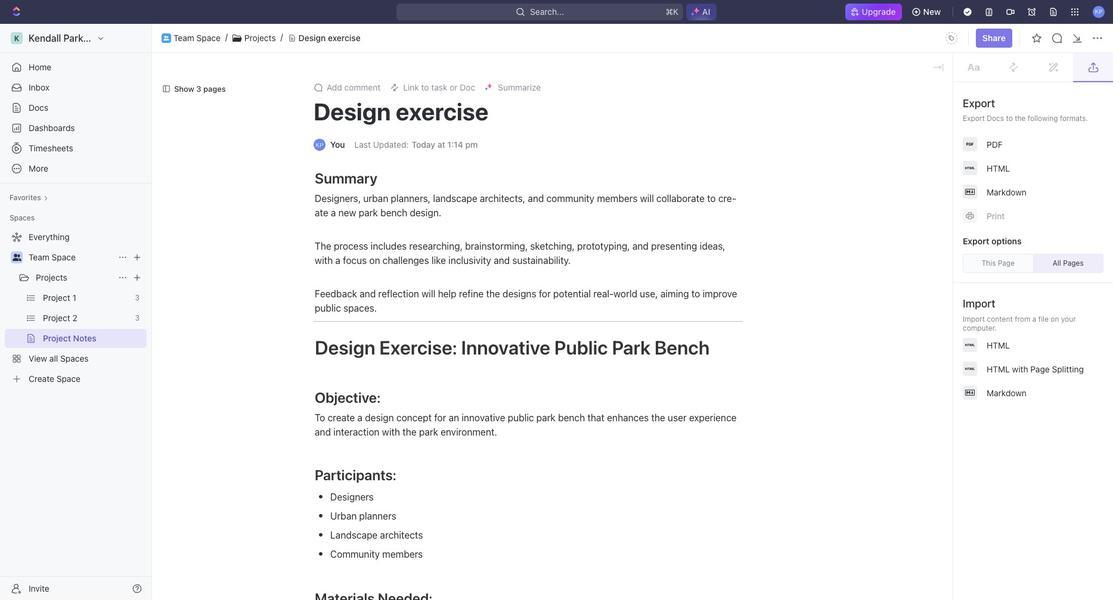 Task type: vqa. For each thing, say whether or not it's contained in the screenshot.
GOOD
no



Task type: describe. For each thing, give the bounding box(es) containing it.
⌘k
[[666, 7, 679, 17]]

space for user group icon
[[52, 252, 76, 262]]

to create a design concept for an innovative public park bench that enhances the user experience and interaction with the park environment.
[[315, 413, 739, 438]]

docs inside docs link
[[29, 103, 48, 113]]

architects,
[[480, 193, 526, 204]]

view all spaces link
[[5, 350, 144, 369]]

help
[[438, 289, 457, 299]]

ate
[[315, 193, 737, 218]]

create space
[[29, 374, 81, 384]]

comment
[[344, 82, 381, 92]]

view
[[29, 354, 47, 364]]

like
[[432, 255, 446, 266]]

process
[[334, 241, 368, 252]]

designers,
[[315, 193, 361, 204]]

kendall parks's workspace, , element
[[11, 32, 23, 44]]

prototyping,
[[577, 241, 630, 252]]

planners,
[[391, 193, 431, 204]]

export for export docs to the following formats.
[[963, 114, 985, 123]]

or
[[450, 82, 458, 92]]

members inside designers, urban planners, landscape architects, and community members will collaborate to cre ate a new park bench design.
[[597, 193, 638, 204]]

1 horizontal spatial projects
[[244, 33, 276, 43]]

landscape architects
[[330, 530, 423, 541]]

project notes link
[[43, 329, 144, 348]]

1 vertical spatial exercise
[[396, 97, 489, 125]]

1 vertical spatial design
[[314, 97, 391, 125]]

exercise:
[[380, 336, 457, 359]]

the process includes researching, brainstorming, sketching, prototyping, and presenting ideas, with a focus on challenges like inclusivity and sustainability.
[[315, 241, 728, 266]]

designers, urban planners, landscape architects, and community members will collaborate to cre ate a new park bench design.
[[315, 193, 737, 218]]

workspace
[[98, 33, 148, 44]]

user
[[668, 413, 687, 423]]

export docs to the following formats.
[[963, 114, 1089, 123]]

link
[[403, 82, 419, 92]]

feedback and reflection will help refine the designs for potential real-world use, aiming to improve public spaces.
[[315, 289, 740, 314]]

this
[[982, 259, 996, 268]]

feedback
[[315, 289, 357, 299]]

last
[[355, 140, 371, 150]]

and inside feedback and reflection will help refine the designs for potential real-world use, aiming to improve public spaces.
[[360, 289, 376, 299]]

show
[[174, 84, 194, 93]]

you
[[330, 140, 345, 150]]

0 vertical spatial spaces
[[10, 214, 35, 222]]

0 vertical spatial page
[[998, 259, 1015, 268]]

researching,
[[409, 241, 463, 252]]

the left following at the right
[[1015, 114, 1026, 123]]

1 html from the top
[[987, 163, 1010, 173]]

the inside feedback and reflection will help refine the designs for potential real-world use, aiming to improve public spaces.
[[486, 289, 500, 299]]

with inside the process includes researching, brainstorming, sketching, prototyping, and presenting ideas, with a focus on challenges like inclusivity and sustainability.
[[315, 255, 333, 266]]

home
[[29, 62, 51, 72]]

potential
[[554, 289, 591, 299]]

bench inside to create a design concept for an innovative public park bench that enhances the user experience and interaction with the park environment.
[[558, 413, 585, 423]]

1 vertical spatial design exercise
[[314, 97, 489, 125]]

at
[[438, 140, 445, 150]]

spaces inside "link"
[[60, 354, 89, 364]]

parks's
[[64, 33, 96, 44]]

designs
[[503, 289, 537, 299]]

on
[[369, 255, 380, 266]]

user group image
[[163, 36, 169, 40]]

the left user on the bottom right
[[652, 413, 666, 423]]

innovative
[[462, 413, 505, 423]]

more button
[[5, 159, 147, 178]]

view all spaces
[[29, 354, 89, 364]]

designers
[[330, 492, 374, 503]]

dropdown menu image
[[942, 29, 961, 48]]

architects
[[380, 530, 423, 541]]

pages
[[1064, 259, 1084, 268]]

0 horizontal spatial projects link
[[36, 268, 113, 288]]

user group image
[[12, 254, 21, 261]]

kendall parks's workspace
[[29, 33, 148, 44]]

design exercise: innovative public park bench
[[315, 336, 710, 359]]

objective:
[[315, 389, 381, 406]]

1 markdown from the top
[[987, 187, 1027, 197]]

use,
[[640, 289, 658, 299]]

1 vertical spatial kp
[[316, 141, 324, 149]]

improve
[[703, 289, 738, 299]]

add comment
[[327, 82, 381, 92]]

html with page splitting
[[987, 364, 1084, 374]]

project 1 link
[[43, 289, 130, 308]]

team space link for user group icon
[[29, 248, 113, 267]]

dashboards
[[29, 123, 75, 133]]

share
[[983, 33, 1006, 43]]

collaborate
[[657, 193, 705, 204]]

this page
[[982, 259, 1015, 268]]

team for user group icon
[[29, 252, 49, 262]]

interaction
[[334, 427, 380, 438]]

0 vertical spatial design
[[299, 33, 326, 43]]

k
[[14, 34, 19, 43]]

2 html from the top
[[987, 340, 1010, 350]]

the down concept at the left of page
[[403, 427, 417, 438]]

participants:
[[315, 467, 397, 484]]

0 vertical spatial 3
[[196, 84, 201, 93]]

team space link for user group image
[[174, 33, 221, 43]]

doc
[[460, 82, 476, 92]]

3 html from the top
[[987, 364, 1010, 374]]

today
[[412, 140, 435, 150]]

new
[[339, 208, 356, 218]]

a inside designers, urban planners, landscape architects, and community members will collaborate to cre ate a new park bench design.
[[331, 208, 336, 218]]

2
[[72, 313, 77, 323]]

projects inside sidebar "navigation"
[[36, 273, 67, 283]]

reflection
[[378, 289, 419, 299]]

kp button
[[1090, 2, 1109, 21]]

bench
[[655, 336, 710, 359]]

all pages
[[1053, 259, 1084, 268]]

export options
[[963, 236, 1022, 246]]

to
[[315, 413, 325, 423]]

bench inside designers, urban planners, landscape architects, and community members will collaborate to cre ate a new park bench design.
[[381, 208, 407, 218]]

includes
[[371, 241, 407, 252]]

experience
[[689, 413, 737, 423]]

task
[[431, 82, 448, 92]]

2 vertical spatial design
[[315, 336, 376, 359]]

2 markdown from the top
[[987, 388, 1027, 398]]

a inside the process includes researching, brainstorming, sketching, prototyping, and presenting ideas, with a focus on challenges like inclusivity and sustainability.
[[336, 255, 341, 266]]

for inside to create a design concept for an innovative public park bench that enhances the user experience and interaction with the park environment.
[[434, 413, 446, 423]]

design.
[[410, 208, 442, 218]]

to inside dropdown button
[[421, 82, 429, 92]]

team for user group image
[[174, 33, 194, 43]]

innovative
[[461, 336, 551, 359]]

1 vertical spatial page
[[1031, 364, 1050, 374]]



Task type: locate. For each thing, give the bounding box(es) containing it.
an
[[449, 413, 459, 423]]

exercise up add comment on the left top of page
[[328, 33, 361, 43]]

1 vertical spatial team space
[[29, 252, 76, 262]]

members
[[597, 193, 638, 204], [382, 549, 423, 560]]

0 vertical spatial team space link
[[174, 33, 221, 43]]

1 vertical spatial a
[[336, 255, 341, 266]]

1 vertical spatial projects
[[36, 273, 67, 283]]

team inside sidebar "navigation"
[[29, 252, 49, 262]]

park
[[359, 208, 378, 218], [537, 413, 556, 423], [419, 427, 438, 438]]

1 vertical spatial team
[[29, 252, 49, 262]]

space down everything link
[[52, 252, 76, 262]]

1 horizontal spatial park
[[419, 427, 438, 438]]

3 for 1
[[135, 293, 140, 302]]

and up spaces.
[[360, 289, 376, 299]]

0 vertical spatial design exercise
[[299, 33, 361, 43]]

1 horizontal spatial for
[[539, 289, 551, 299]]

1 vertical spatial docs
[[987, 114, 1005, 123]]

0 horizontal spatial team space
[[29, 252, 76, 262]]

0 horizontal spatial team space link
[[29, 248, 113, 267]]

team space right user group image
[[174, 33, 221, 43]]

page left splitting
[[1031, 364, 1050, 374]]

public down feedback
[[315, 303, 341, 314]]

0 vertical spatial project
[[43, 293, 70, 303]]

refine
[[459, 289, 484, 299]]

spaces down 'favorites'
[[10, 214, 35, 222]]

2 vertical spatial export
[[963, 236, 990, 246]]

to left following at the right
[[1007, 114, 1013, 123]]

0 horizontal spatial docs
[[29, 103, 48, 113]]

home link
[[5, 58, 147, 77]]

members right "community"
[[597, 193, 638, 204]]

team
[[174, 33, 194, 43], [29, 252, 49, 262]]

concept
[[397, 413, 432, 423]]

world
[[614, 289, 638, 299]]

public
[[555, 336, 608, 359]]

space down view all spaces "link"
[[57, 374, 81, 384]]

0 horizontal spatial page
[[998, 259, 1015, 268]]

0 vertical spatial space
[[197, 33, 221, 43]]

markdown down html with page splitting
[[987, 388, 1027, 398]]

1 horizontal spatial will
[[640, 193, 654, 204]]

0 vertical spatial export
[[963, 97, 996, 110]]

3 project from the top
[[43, 333, 71, 344]]

1 vertical spatial 3
[[135, 293, 140, 302]]

export for export
[[963, 97, 996, 110]]

export
[[963, 97, 996, 110], [963, 114, 985, 123], [963, 236, 990, 246]]

1 vertical spatial projects link
[[36, 268, 113, 288]]

1 vertical spatial public
[[508, 413, 534, 423]]

2 horizontal spatial with
[[1013, 364, 1029, 374]]

team space link
[[174, 33, 221, 43], [29, 248, 113, 267]]

project left 1
[[43, 293, 70, 303]]

3 right 'project 1' link in the left of the page
[[135, 293, 140, 302]]

0 vertical spatial for
[[539, 289, 551, 299]]

page right this
[[998, 259, 1015, 268]]

create space link
[[5, 370, 144, 389]]

design exercise down link
[[314, 97, 489, 125]]

2 vertical spatial project
[[43, 333, 71, 344]]

and down brainstorming,
[[494, 255, 510, 266]]

1 horizontal spatial kp
[[1095, 8, 1103, 15]]

all
[[49, 354, 58, 364]]

1 vertical spatial bench
[[558, 413, 585, 423]]

1 horizontal spatial exercise
[[396, 97, 489, 125]]

1 vertical spatial space
[[52, 252, 76, 262]]

project
[[43, 293, 70, 303], [43, 313, 70, 323], [43, 333, 71, 344]]

design exercise up 'add'
[[299, 33, 361, 43]]

markdown up options
[[987, 187, 1027, 197]]

1 vertical spatial project
[[43, 313, 70, 323]]

bench
[[381, 208, 407, 218], [558, 413, 585, 423]]

space for user group image
[[197, 33, 221, 43]]

1 horizontal spatial members
[[597, 193, 638, 204]]

enhances
[[607, 413, 649, 423]]

0 vertical spatial members
[[597, 193, 638, 204]]

1 horizontal spatial team space link
[[174, 33, 221, 43]]

0 vertical spatial park
[[359, 208, 378, 218]]

team space
[[174, 33, 221, 43], [29, 252, 76, 262]]

1:14
[[448, 140, 463, 150]]

0 vertical spatial exercise
[[328, 33, 361, 43]]

will left collaborate
[[640, 193, 654, 204]]

sustainability.
[[513, 255, 571, 266]]

spaces up create space link at the left of page
[[60, 354, 89, 364]]

public right the innovative
[[508, 413, 534, 423]]

0 vertical spatial bench
[[381, 208, 407, 218]]

to right 'aiming' at the right top of the page
[[692, 289, 700, 299]]

exercise
[[328, 33, 361, 43], [396, 97, 489, 125]]

1 horizontal spatial public
[[508, 413, 534, 423]]

notes
[[73, 333, 96, 344]]

spaces.
[[344, 303, 377, 314]]

new
[[924, 7, 941, 17]]

invite
[[29, 584, 49, 594]]

1 horizontal spatial bench
[[558, 413, 585, 423]]

0 vertical spatial projects link
[[244, 33, 276, 43]]

team right user group icon
[[29, 252, 49, 262]]

0 horizontal spatial with
[[315, 255, 333, 266]]

and down to
[[315, 427, 331, 438]]

will inside feedback and reflection will help refine the designs for potential real-world use, aiming to improve public spaces.
[[422, 289, 436, 299]]

bench left that
[[558, 413, 585, 423]]

inbox link
[[5, 78, 147, 97]]

landscape
[[433, 193, 478, 204]]

0 vertical spatial markdown
[[987, 187, 1027, 197]]

project left 2
[[43, 313, 70, 323]]

for left an
[[434, 413, 446, 423]]

team right user group image
[[174, 33, 194, 43]]

the
[[315, 241, 332, 252]]

2 vertical spatial park
[[419, 427, 438, 438]]

exercise down task
[[396, 97, 489, 125]]

will left help
[[422, 289, 436, 299]]

timesheets
[[29, 143, 73, 153]]

planners
[[359, 511, 397, 522]]

aiming
[[661, 289, 689, 299]]

with down the the
[[315, 255, 333, 266]]

project up view all spaces
[[43, 333, 71, 344]]

0 vertical spatial kp
[[1095, 8, 1103, 15]]

everything
[[29, 232, 70, 242]]

1 horizontal spatial spaces
[[60, 354, 89, 364]]

0 vertical spatial with
[[315, 255, 333, 266]]

design
[[299, 33, 326, 43], [314, 97, 391, 125], [315, 336, 376, 359]]

a inside to create a design concept for an innovative public park bench that enhances the user experience and interaction with the park environment.
[[358, 413, 363, 423]]

3 right show
[[196, 84, 201, 93]]

2 vertical spatial 3
[[135, 314, 140, 323]]

will inside designers, urban planners, landscape architects, and community members will collaborate to cre ate a new park bench design.
[[640, 193, 654, 204]]

project 1
[[43, 293, 76, 303]]

with left splitting
[[1013, 364, 1029, 374]]

the right refine
[[486, 289, 500, 299]]

everything link
[[5, 228, 144, 247]]

add
[[327, 82, 342, 92]]

export for export options
[[963, 236, 990, 246]]

markdown
[[987, 187, 1027, 197], [987, 388, 1027, 398]]

a left focus on the left
[[336, 255, 341, 266]]

to right link
[[421, 82, 429, 92]]

and inside designers, urban planners, landscape architects, and community members will collaborate to cre ate a new park bench design.
[[528, 193, 544, 204]]

park inside designers, urban planners, landscape architects, and community members will collaborate to cre ate a new park bench design.
[[359, 208, 378, 218]]

show 3 pages
[[174, 84, 226, 93]]

project for project 1
[[43, 293, 70, 303]]

3 up project notes link
[[135, 314, 140, 323]]

1 horizontal spatial docs
[[987, 114, 1005, 123]]

0 horizontal spatial bench
[[381, 208, 407, 218]]

tree containing everything
[[5, 228, 147, 389]]

summarize button
[[480, 79, 546, 96]]

pages
[[203, 84, 226, 93]]

1 vertical spatial will
[[422, 289, 436, 299]]

park down concept at the left of page
[[419, 427, 438, 438]]

docs up pdf
[[987, 114, 1005, 123]]

0 horizontal spatial exercise
[[328, 33, 361, 43]]

1 vertical spatial for
[[434, 413, 446, 423]]

last updated: today at 1:14 pm
[[355, 140, 478, 150]]

2 vertical spatial html
[[987, 364, 1010, 374]]

to inside designers, urban planners, landscape architects, and community members will collaborate to cre ate a new park bench design.
[[707, 193, 716, 204]]

more
[[29, 163, 48, 174]]

team space link down everything link
[[29, 248, 113, 267]]

1 horizontal spatial projects link
[[244, 33, 276, 43]]

environment.
[[441, 427, 497, 438]]

a left new
[[331, 208, 336, 218]]

community
[[547, 193, 595, 204]]

pm
[[466, 140, 478, 150]]

1 vertical spatial markdown
[[987, 388, 1027, 398]]

kp
[[1095, 8, 1103, 15], [316, 141, 324, 149]]

0 vertical spatial html
[[987, 163, 1010, 173]]

2 horizontal spatial park
[[537, 413, 556, 423]]

0 horizontal spatial spaces
[[10, 214, 35, 222]]

team space down everything
[[29, 252, 76, 262]]

kp inside 'dropdown button'
[[1095, 8, 1103, 15]]

landscape
[[330, 530, 378, 541]]

for inside feedback and reflection will help refine the designs for potential real-world use, aiming to improve public spaces.
[[539, 289, 551, 299]]

a up interaction
[[358, 413, 363, 423]]

and left presenting
[[633, 241, 649, 252]]

docs down inbox
[[29, 103, 48, 113]]

team space for user group image
[[174, 33, 221, 43]]

0 vertical spatial will
[[640, 193, 654, 204]]

2 vertical spatial with
[[382, 427, 400, 438]]

link to task or doc
[[403, 82, 476, 92]]

inclusivity
[[449, 255, 491, 266]]

team space inside tree
[[29, 252, 76, 262]]

public inside feedback and reflection will help refine the designs for potential real-world use, aiming to improve public spaces.
[[315, 303, 341, 314]]

space inside create space link
[[57, 374, 81, 384]]

0 vertical spatial public
[[315, 303, 341, 314]]

1 vertical spatial team space link
[[29, 248, 113, 267]]

1
[[72, 293, 76, 303]]

0 horizontal spatial kp
[[316, 141, 324, 149]]

for right designs
[[539, 289, 551, 299]]

community
[[330, 549, 380, 560]]

all
[[1053, 259, 1062, 268]]

1 horizontal spatial team
[[174, 33, 194, 43]]

ideas,
[[700, 241, 726, 252]]

1 export from the top
[[963, 97, 996, 110]]

and inside to create a design concept for an innovative public park bench that enhances the user experience and interaction with the park environment.
[[315, 427, 331, 438]]

sidebar navigation
[[0, 24, 154, 601]]

following
[[1028, 114, 1058, 123]]

upgrade link
[[846, 4, 902, 20]]

search...
[[530, 7, 564, 17]]

0 vertical spatial a
[[331, 208, 336, 218]]

public inside to create a design concept for an innovative public park bench that enhances the user experience and interaction with the park environment.
[[508, 413, 534, 423]]

0 vertical spatial projects
[[244, 33, 276, 43]]

park left that
[[537, 413, 556, 423]]

projects link
[[244, 33, 276, 43], [36, 268, 113, 288]]

to left cre
[[707, 193, 716, 204]]

formats.
[[1060, 114, 1089, 123]]

project for project 2
[[43, 313, 70, 323]]

2 export from the top
[[963, 114, 985, 123]]

1 vertical spatial park
[[537, 413, 556, 423]]

design
[[365, 413, 394, 423]]

1 vertical spatial members
[[382, 549, 423, 560]]

members down architects
[[382, 549, 423, 560]]

1 horizontal spatial team space
[[174, 33, 221, 43]]

3
[[196, 84, 201, 93], [135, 293, 140, 302], [135, 314, 140, 323]]

team space link right user group image
[[174, 33, 221, 43]]

0 vertical spatial team space
[[174, 33, 221, 43]]

link to task or doc button
[[385, 79, 480, 96]]

bench down planners,
[[381, 208, 407, 218]]

and right architects,
[[528, 193, 544, 204]]

0 vertical spatial docs
[[29, 103, 48, 113]]

space right user group image
[[197, 33, 221, 43]]

will
[[640, 193, 654, 204], [422, 289, 436, 299]]

page
[[998, 259, 1015, 268], [1031, 364, 1050, 374]]

2 vertical spatial a
[[358, 413, 363, 423]]

urban
[[330, 511, 357, 522]]

urban planners
[[330, 511, 397, 522]]

2 vertical spatial space
[[57, 374, 81, 384]]

project for project notes
[[43, 333, 71, 344]]

kendall
[[29, 33, 61, 44]]

pdf
[[987, 139, 1003, 149]]

with inside to create a design concept for an innovative public park bench that enhances the user experience and interaction with the park environment.
[[382, 427, 400, 438]]

0 horizontal spatial will
[[422, 289, 436, 299]]

presenting
[[651, 241, 698, 252]]

1 vertical spatial export
[[963, 114, 985, 123]]

2 project from the top
[[43, 313, 70, 323]]

ai button
[[686, 4, 717, 20]]

tree
[[5, 228, 147, 389]]

with down design
[[382, 427, 400, 438]]

import
[[963, 298, 996, 310]]

splitting
[[1052, 364, 1084, 374]]

team space for user group icon
[[29, 252, 76, 262]]

0 vertical spatial team
[[174, 33, 194, 43]]

3 export from the top
[[963, 236, 990, 246]]

create
[[328, 413, 355, 423]]

0 horizontal spatial park
[[359, 208, 378, 218]]

park down urban
[[359, 208, 378, 218]]

tree inside sidebar "navigation"
[[5, 228, 147, 389]]

favorites
[[10, 193, 41, 202]]

updated:
[[373, 140, 409, 150]]

for
[[539, 289, 551, 299], [434, 413, 446, 423]]

0 horizontal spatial team
[[29, 252, 49, 262]]

0 horizontal spatial members
[[382, 549, 423, 560]]

0 horizontal spatial for
[[434, 413, 446, 423]]

1 project from the top
[[43, 293, 70, 303]]

3 for 2
[[135, 314, 140, 323]]

0 horizontal spatial projects
[[36, 273, 67, 283]]

the
[[1015, 114, 1026, 123], [486, 289, 500, 299], [652, 413, 666, 423], [403, 427, 417, 438]]

ai
[[703, 7, 711, 17]]

1 horizontal spatial with
[[382, 427, 400, 438]]

0 horizontal spatial public
[[315, 303, 341, 314]]

project 2 link
[[43, 309, 130, 328]]

1 vertical spatial spaces
[[60, 354, 89, 364]]

1 vertical spatial with
[[1013, 364, 1029, 374]]

1 vertical spatial html
[[987, 340, 1010, 350]]

1 horizontal spatial page
[[1031, 364, 1050, 374]]

to inside feedback and reflection will help refine the designs for potential real-world use, aiming to improve public spaces.
[[692, 289, 700, 299]]



